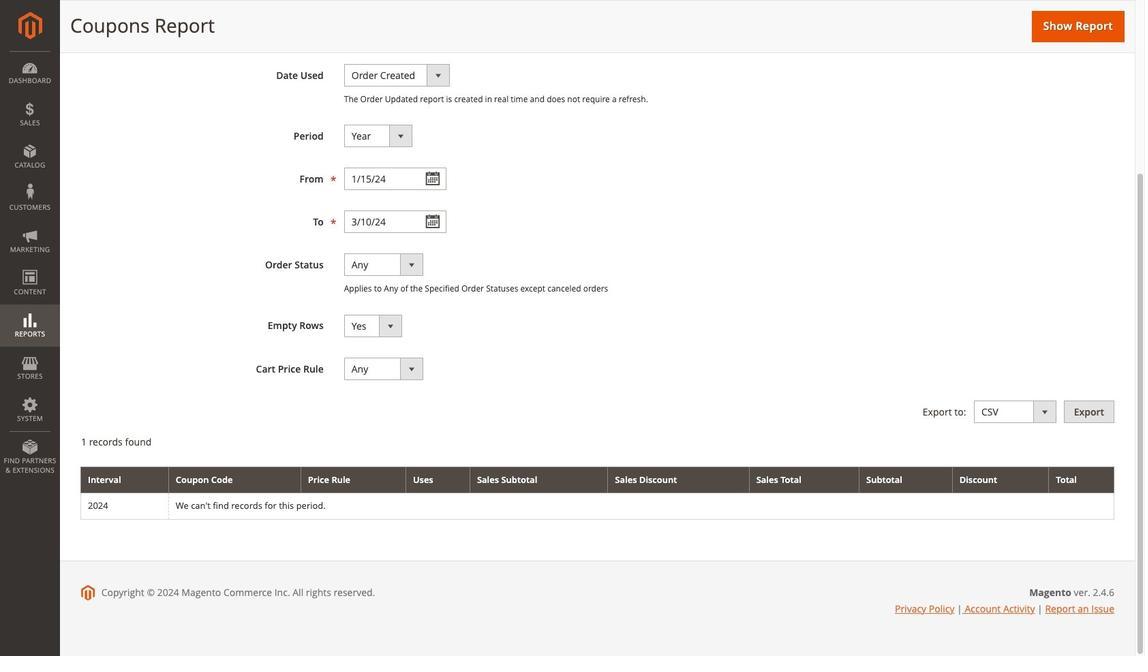 Task type: locate. For each thing, give the bounding box(es) containing it.
None text field
[[344, 168, 446, 190], [344, 211, 446, 233], [344, 168, 446, 190], [344, 211, 446, 233]]

menu bar
[[0, 51, 60, 482]]

magento admin panel image
[[18, 12, 42, 40]]



